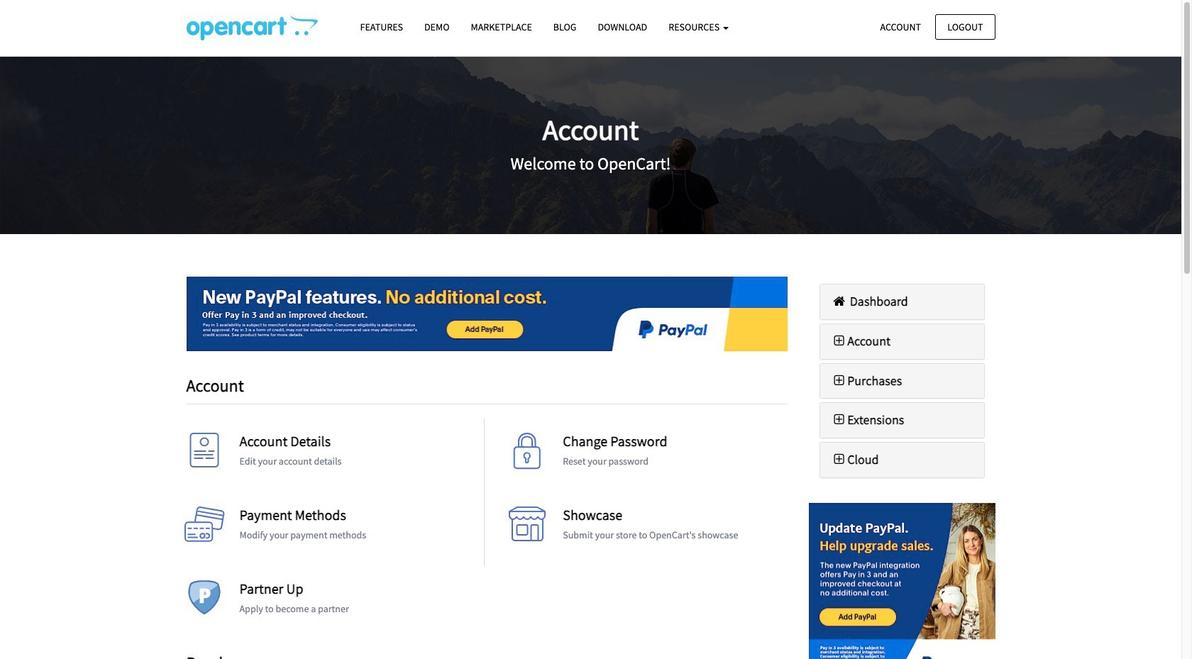 Task type: locate. For each thing, give the bounding box(es) containing it.
paypal image
[[186, 277, 788, 351], [809, 503, 996, 660]]

0 vertical spatial paypal image
[[186, 277, 788, 351]]

1 horizontal spatial paypal image
[[809, 503, 996, 660]]

apply to become a partner image
[[183, 580, 225, 623]]

plus square o image down home icon
[[831, 335, 848, 348]]

3 plus square o image from the top
[[831, 454, 848, 467]]

plus square o image down plus square o image
[[831, 454, 848, 467]]

1 vertical spatial paypal image
[[809, 503, 996, 660]]

home image
[[831, 295, 848, 308]]

2 vertical spatial plus square o image
[[831, 454, 848, 467]]

change password image
[[506, 433, 549, 476]]

account image
[[183, 433, 225, 476]]

0 vertical spatial plus square o image
[[831, 335, 848, 348]]

0 horizontal spatial paypal image
[[186, 277, 788, 351]]

1 vertical spatial plus square o image
[[831, 375, 848, 387]]

plus square o image up plus square o image
[[831, 375, 848, 387]]

plus square o image
[[831, 335, 848, 348], [831, 375, 848, 387], [831, 454, 848, 467]]



Task type: describe. For each thing, give the bounding box(es) containing it.
opencart - your account image
[[186, 15, 318, 40]]

payment methods image
[[183, 507, 225, 549]]

1 plus square o image from the top
[[831, 335, 848, 348]]

showcase image
[[506, 507, 549, 549]]

plus square o image
[[831, 414, 848, 427]]

2 plus square o image from the top
[[831, 375, 848, 387]]



Task type: vqa. For each thing, say whether or not it's contained in the screenshot.
the left personalization
no



